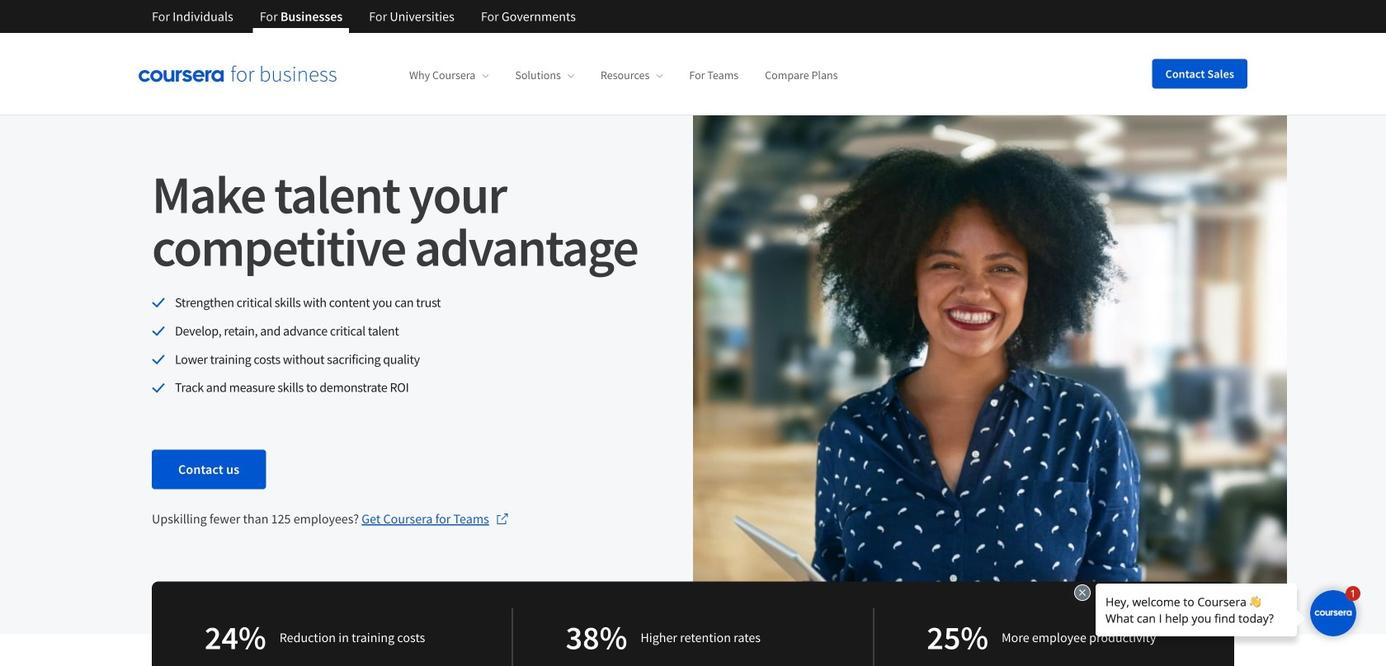 Task type: describe. For each thing, give the bounding box(es) containing it.
coursera for business image
[[139, 65, 337, 82]]



Task type: locate. For each thing, give the bounding box(es) containing it.
banner navigation
[[139, 0, 589, 33]]



Task type: vqa. For each thing, say whether or not it's contained in the screenshot.
Online.
no



